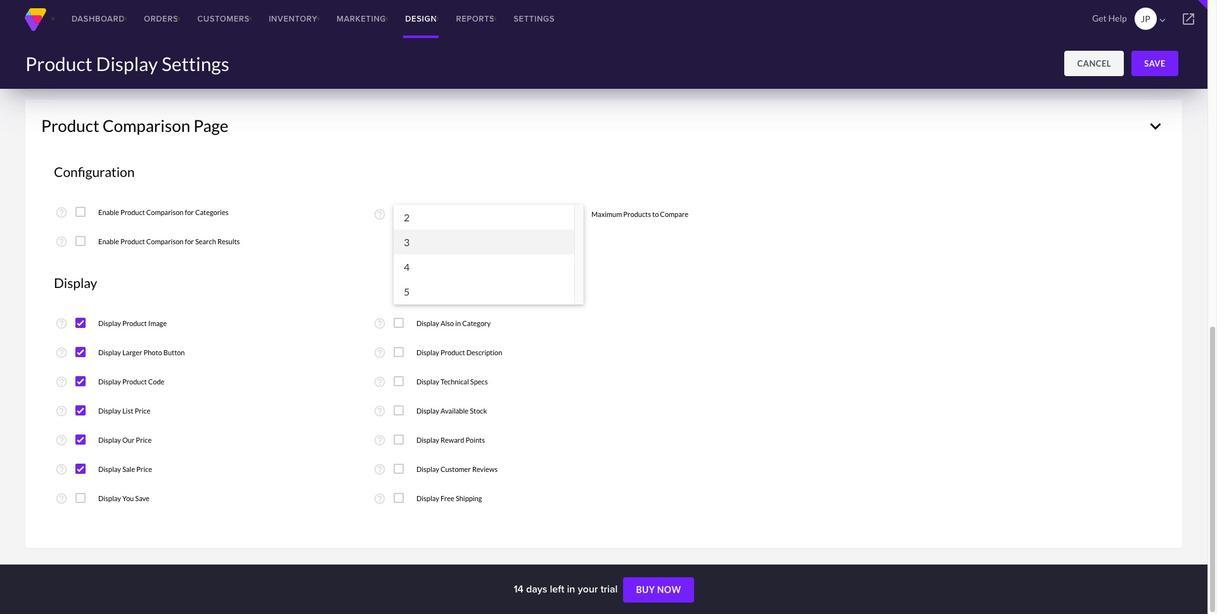 Task type: locate. For each thing, give the bounding box(es) containing it.
enable
[[98, 208, 119, 216], [98, 237, 119, 245]]

1 vertical spatial price
[[136, 436, 152, 444]]


[[1158, 15, 1169, 26]]


[[1182, 11, 1197, 27]]

0 vertical spatial for
[[185, 208, 194, 216]]

for left the categories in the top left of the page
[[185, 208, 194, 216]]

0 vertical spatial price
[[135, 407, 151, 415]]

save down 
[[1145, 58, 1167, 69]]

help_outline for display available stock
[[374, 405, 386, 417]]

0 horizontal spatial 
[[549, 14, 563, 28]]

settings
[[514, 13, 555, 25], [162, 52, 229, 75]]

get help
[[1093, 13, 1128, 23]]

help_outline inside show description short help_outline
[[361, 12, 374, 25]]

1 horizontal spatial in
[[567, 582, 576, 596]]


[[549, 14, 563, 28], [565, 209, 578, 222]]

display sale price
[[98, 465, 152, 473]]

buy
[[637, 584, 656, 595]]

product left image
[[122, 319, 147, 327]]

customers
[[197, 13, 250, 25]]

1 vertical spatial in
[[567, 582, 576, 596]]

products
[[624, 210, 651, 218]]

14
[[514, 582, 524, 596]]

your
[[578, 582, 598, 596]]

reports
[[456, 13, 495, 25]]

enable down configuration
[[98, 208, 119, 216]]

0 vertical spatial comparison
[[103, 115, 190, 136]]

comparison for categories
[[146, 208, 184, 216]]

display technical specs
[[417, 377, 488, 386]]

help_outline for display larger photo button
[[55, 346, 68, 359]]

2 vertical spatial price
[[136, 465, 152, 473]]

0 vertical spatial settings
[[514, 13, 555, 25]]

help_outline for display product image
[[55, 317, 68, 330]]

price right list
[[135, 407, 151, 415]]

save right 'you'
[[135, 494, 150, 502]]

2 for from the top
[[185, 237, 194, 245]]

save
[[1145, 58, 1167, 69], [135, 494, 150, 502]]

jp
[[1142, 13, 1151, 24]]

0 vertical spatial description
[[278, 13, 330, 25]]

specs
[[471, 377, 488, 386]]

technical
[[441, 377, 469, 386]]

enable for enable product comparison for search results
[[98, 237, 119, 245]]

image
[[148, 319, 167, 327]]

in right also
[[456, 319, 461, 327]]

for left the search
[[185, 237, 194, 245]]

help_outline for display list price
[[55, 405, 68, 417]]

price for display sale price
[[136, 465, 152, 473]]

description
[[278, 13, 330, 25], [467, 348, 503, 357]]

display product code
[[98, 377, 165, 386]]

1 vertical spatial comparison
[[146, 208, 184, 216]]

button
[[164, 348, 185, 357]]

help
[[1109, 13, 1128, 23]]

photo
[[144, 348, 162, 357]]

buy now link
[[624, 577, 694, 603]]

available
[[441, 407, 469, 415]]

display reward points
[[417, 436, 485, 444]]

enable product comparison for categories
[[98, 208, 229, 216]]

display available stock
[[417, 407, 487, 415]]

0 vertical spatial enable
[[98, 208, 119, 216]]

0 horizontal spatial save
[[135, 494, 150, 502]]

list
[[122, 407, 133, 415]]

price right sale
[[136, 465, 152, 473]]

price
[[135, 407, 151, 415], [136, 436, 152, 444], [136, 465, 152, 473]]

2 vertical spatial comparison
[[146, 237, 184, 245]]

in
[[456, 319, 461, 327], [567, 582, 576, 596]]

display
[[96, 52, 158, 75], [54, 275, 97, 290], [98, 319, 121, 327], [417, 319, 439, 327], [98, 348, 121, 357], [417, 348, 439, 357], [98, 377, 121, 386], [417, 377, 439, 386], [98, 407, 121, 415], [417, 407, 439, 415], [98, 436, 121, 444], [417, 436, 439, 444], [98, 465, 121, 473], [417, 465, 439, 473], [98, 494, 121, 502], [417, 494, 439, 502]]

free
[[441, 494, 455, 502]]

display for display sale price
[[98, 465, 121, 473]]

product for display product code
[[122, 377, 147, 386]]

reward
[[441, 436, 465, 444]]

in right left at left bottom
[[567, 582, 576, 596]]

display for display our price
[[98, 436, 121, 444]]

product up display technical specs at the bottom left of page
[[441, 348, 465, 357]]

comparison
[[103, 115, 190, 136], [146, 208, 184, 216], [146, 237, 184, 245]]

cancel
[[1078, 58, 1112, 69]]

product down enable product comparison for categories at the left
[[120, 237, 145, 245]]

help_outline for display sale price
[[55, 463, 68, 476]]

description up specs
[[467, 348, 503, 357]]

help_outline
[[361, 12, 374, 25], [55, 206, 68, 219], [374, 208, 386, 221], [55, 235, 68, 248], [55, 317, 68, 330], [374, 317, 386, 330], [55, 346, 68, 359], [374, 346, 386, 359], [55, 376, 68, 388], [374, 376, 386, 388], [55, 405, 68, 417], [374, 405, 386, 417], [55, 434, 68, 447], [374, 434, 386, 447], [55, 463, 68, 476], [374, 463, 386, 476], [55, 492, 68, 505], [374, 492, 386, 505]]

product for display product image
[[122, 319, 147, 327]]

display for display free shipping
[[417, 494, 439, 502]]

description right show at the top left
[[278, 13, 330, 25]]

0 horizontal spatial description
[[278, 13, 330, 25]]

marketing
[[337, 13, 387, 25]]

description inside show description short help_outline
[[278, 13, 330, 25]]

settings right reports
[[514, 13, 555, 25]]

product for display product description
[[441, 348, 465, 357]]

1 vertical spatial enable
[[98, 237, 119, 245]]

display for display larger photo button
[[98, 348, 121, 357]]

display our price
[[98, 436, 152, 444]]

product comparison page
[[41, 115, 229, 136]]

for
[[185, 208, 194, 216], [185, 237, 194, 245]]

inventory
[[269, 13, 318, 25]]

now
[[658, 584, 682, 595]]

1 vertical spatial for
[[185, 237, 194, 245]]

display free shipping
[[417, 494, 482, 502]]

display for display product description
[[417, 348, 439, 357]]

1 horizontal spatial 
[[565, 209, 578, 222]]

product left code
[[122, 377, 147, 386]]

0 vertical spatial in
[[456, 319, 461, 327]]

product up enable product comparison for search results
[[120, 208, 145, 216]]

points
[[466, 436, 485, 444]]

product
[[25, 52, 92, 75], [41, 115, 99, 136], [120, 208, 145, 216], [120, 237, 145, 245], [122, 319, 147, 327], [441, 348, 465, 357], [122, 377, 147, 386]]

display for display technical specs
[[417, 377, 439, 386]]

comparison for search
[[146, 237, 184, 245]]

0 vertical spatial 
[[549, 14, 563, 28]]

1 vertical spatial description
[[467, 348, 503, 357]]

enable for enable product comparison for categories
[[98, 208, 119, 216]]

display for display
[[54, 275, 97, 290]]

0 horizontal spatial settings
[[162, 52, 229, 75]]

price right our
[[136, 436, 152, 444]]

1 enable from the top
[[98, 208, 119, 216]]

help_outline for display our price
[[55, 434, 68, 447]]

settings down customers
[[162, 52, 229, 75]]

2 enable from the top
[[98, 237, 119, 245]]

display also in category
[[417, 319, 491, 327]]

display for display reward points
[[417, 436, 439, 444]]

1 for from the top
[[185, 208, 194, 216]]

1 horizontal spatial save
[[1145, 58, 1167, 69]]

dashboard link
[[62, 0, 134, 38]]

customer
[[441, 465, 471, 473]]

enable down enable product comparison for categories at the left
[[98, 237, 119, 245]]

short
[[332, 13, 357, 25]]

0 horizontal spatial in
[[456, 319, 461, 327]]

enable product comparison for search results
[[98, 237, 240, 245]]

3
[[404, 236, 410, 248]]

for for categories
[[185, 208, 194, 216]]

help_outline for display technical specs
[[374, 376, 386, 388]]

1 vertical spatial 
[[565, 209, 578, 222]]

display larger photo button
[[98, 348, 185, 357]]



Task type: describe. For each thing, give the bounding box(es) containing it.
1 vertical spatial settings
[[162, 52, 229, 75]]

days
[[526, 582, 548, 596]]

product down dashboard link
[[25, 52, 92, 75]]

display for display customer reviews
[[417, 465, 439, 473]]

price for display our price
[[136, 436, 152, 444]]

display for display product image
[[98, 319, 121, 327]]

price for display list price
[[135, 407, 151, 415]]

display for display product code
[[98, 377, 121, 386]]

help_outline for display also in category
[[374, 317, 386, 330]]

help_outline for display reward points
[[374, 434, 386, 447]]

display for display also in category
[[417, 319, 439, 327]]

stock
[[470, 407, 487, 415]]

get
[[1093, 13, 1107, 23]]

to
[[653, 210, 659, 218]]

help_outline for display product code
[[55, 376, 68, 388]]

2
[[404, 211, 410, 223]]

1 horizontal spatial settings
[[514, 13, 555, 25]]

1 horizontal spatial description
[[467, 348, 503, 357]]

help_outline for maximum products to compare
[[374, 208, 386, 221]]

results
[[218, 237, 240, 245]]

you
[[122, 494, 134, 502]]

display customer reviews
[[417, 465, 498, 473]]

maximum products to compare
[[592, 210, 689, 218]]

product display settings
[[25, 52, 229, 75]]

14 days left in your trial
[[514, 582, 621, 596]]

maximum
[[592, 210, 622, 218]]

product for enable product comparison for search results
[[120, 237, 145, 245]]

our
[[122, 436, 135, 444]]

display for display available stock
[[417, 407, 439, 415]]

help_outline for display customer reviews
[[374, 463, 386, 476]]

category
[[463, 319, 491, 327]]

help_outline for display free shipping
[[374, 492, 386, 505]]

4
[[404, 261, 410, 273]]

reviews
[[473, 465, 498, 473]]

help_outline for enable product comparison for categories
[[55, 206, 68, 219]]

product up configuration
[[41, 115, 99, 136]]

0 vertical spatial save
[[1145, 58, 1167, 69]]

trial
[[601, 582, 618, 596]]

code
[[148, 377, 165, 386]]

display you save
[[98, 494, 150, 502]]

for for search
[[185, 237, 194, 245]]

page
[[194, 115, 229, 136]]

search
[[195, 237, 216, 245]]

product for enable product comparison for categories
[[120, 208, 145, 216]]

left
[[550, 582, 565, 596]]

display for display you save
[[98, 494, 121, 502]]

1 vertical spatial save
[[135, 494, 150, 502]]

display product description
[[417, 348, 503, 357]]

sale
[[122, 465, 135, 473]]

categories
[[195, 208, 229, 216]]

help_outline for display product description
[[374, 346, 386, 359]]

help_outline for display you save
[[55, 492, 68, 505]]

display list price
[[98, 407, 151, 415]]

design
[[406, 13, 437, 25]]

5
[[404, 286, 410, 298]]

orders
[[144, 13, 178, 25]]

cancel link
[[1065, 51, 1125, 76]]

shipping
[[456, 494, 482, 502]]

compare
[[661, 210, 689, 218]]

show
[[252, 13, 276, 25]]

display for display list price
[[98, 407, 121, 415]]

2 3 4 5
[[404, 211, 410, 298]]

help_outline for enable product comparison for search results
[[55, 235, 68, 248]]

display product image
[[98, 319, 167, 327]]

buy now
[[637, 584, 682, 595]]

larger
[[122, 348, 142, 357]]

expand_more
[[1146, 115, 1167, 137]]

show description short help_outline
[[252, 12, 374, 25]]

configuration
[[54, 163, 135, 179]]

save link
[[1132, 51, 1179, 76]]

dashboard
[[72, 13, 125, 25]]

also
[[441, 319, 454, 327]]

 link
[[1170, 0, 1208, 38]]



Task type: vqa. For each thing, say whether or not it's contained in the screenshot.
* Discount Name help_outline Discount
no



